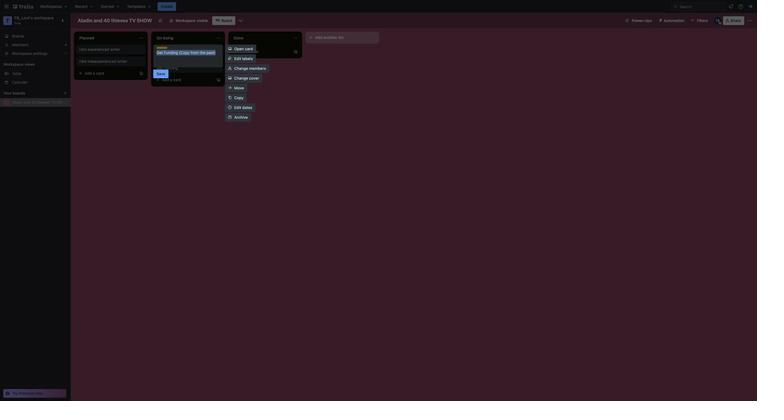 Task type: locate. For each thing, give the bounding box(es) containing it.
1 vertical spatial and
[[24, 100, 30, 105]]

1 vertical spatial add a card
[[85, 71, 104, 76]]

0 horizontal spatial a
[[93, 71, 95, 76]]

open
[[234, 46, 244, 51]]

change members button
[[225, 64, 269, 73]]

change inside button
[[234, 76, 248, 80]]

show left star or unstar board image
[[137, 18, 152, 23]]

edit inside edit dates button
[[234, 105, 241, 110]]

1 horizontal spatial aladin and 40 thieves tv show
[[78, 18, 152, 23]]

0 vertical spatial hire
[[79, 47, 87, 52]]

add up edit labels
[[239, 49, 246, 54]]

funding
[[164, 50, 178, 55], [164, 65, 178, 70]]

move
[[234, 86, 244, 90]]

1 horizontal spatial show
[[137, 18, 152, 23]]

add board image
[[63, 91, 67, 95]]

1 vertical spatial thieves
[[37, 100, 50, 105]]

0 vertical spatial get
[[157, 50, 163, 55]]

1 horizontal spatial tv
[[129, 18, 136, 23]]

1 horizontal spatial thieves
[[111, 18, 128, 23]]

aladin inside text field
[[78, 18, 93, 23]]

1 vertical spatial aladin
[[12, 100, 23, 105]]

get
[[157, 50, 163, 55], [157, 65, 163, 70]]

card for the rightmost create from template… icon
[[250, 49, 258, 54]]

edit labels
[[234, 56, 253, 61]]

add a card for get funding
[[162, 77, 181, 82]]

aladin
[[78, 18, 93, 23], [12, 100, 23, 105]]

edit
[[234, 56, 241, 61], [234, 105, 241, 110]]

0 horizontal spatial and
[[24, 100, 30, 105]]

move button
[[225, 84, 247, 92]]

1 vertical spatial aladin and 40 thieves tv show
[[12, 100, 68, 105]]

change members
[[234, 66, 266, 71]]

past)
[[206, 50, 215, 55]]

1 horizontal spatial a
[[170, 77, 172, 82]]

1 vertical spatial get
[[157, 65, 163, 70]]

0 vertical spatial show
[[137, 18, 152, 23]]

hire left experienced
[[79, 47, 87, 52]]

add for create from template… image
[[162, 77, 169, 82]]

0 vertical spatial and
[[94, 18, 102, 23]]

2 funding from the top
[[164, 65, 178, 70]]

1 vertical spatial change
[[234, 76, 248, 80]]

funding up save
[[164, 65, 178, 70]]

1 vertical spatial create from template… image
[[139, 71, 143, 76]]

workspace left visible
[[175, 18, 195, 23]]

1 funding from the top
[[164, 50, 178, 55]]

open card
[[234, 46, 253, 51]]

2 edit from the top
[[234, 105, 241, 110]]

hire
[[79, 47, 87, 52], [79, 59, 87, 64]]

card down "inexexperienced"
[[96, 71, 104, 76]]

add for leftmost create from template… icon
[[85, 71, 92, 76]]

edit dates button
[[225, 103, 256, 112]]

power-
[[632, 18, 645, 23]]

add down save
[[162, 77, 169, 82]]

add a card down save
[[162, 77, 181, 82]]

hire inexexperienced writer link
[[79, 59, 142, 64]]

free
[[14, 21, 21, 25]]

show
[[137, 18, 152, 23], [57, 100, 68, 105]]

change
[[234, 66, 248, 71], [234, 76, 248, 80]]

0 horizontal spatial add a card button
[[76, 69, 137, 78]]

views
[[24, 62, 35, 67]]

show menu image
[[747, 18, 752, 23]]

hire inexexperienced writer
[[79, 59, 127, 64]]

calendar link
[[12, 80, 67, 85]]

2 hire from the top
[[79, 59, 87, 64]]

get for get funding
[[157, 65, 163, 70]]

1 vertical spatial workspace
[[3, 62, 24, 67]]

Search field
[[678, 2, 725, 11]]

writer inside "link"
[[117, 59, 127, 64]]

1 vertical spatial show
[[57, 100, 68, 105]]

add a card up labels
[[239, 49, 258, 54]]

and
[[94, 18, 102, 23], [24, 100, 30, 105]]

1 vertical spatial funding
[[164, 65, 178, 70]]

add a card button up labels
[[230, 47, 291, 56]]

0 vertical spatial tv
[[129, 18, 136, 23]]

0 horizontal spatial workspace
[[3, 62, 24, 67]]

get up "get funding"
[[157, 50, 163, 55]]

1 horizontal spatial add a card button
[[153, 76, 214, 84]]

your
[[3, 91, 12, 95]]

0 vertical spatial a
[[247, 49, 249, 54]]

1 vertical spatial tv
[[51, 100, 56, 105]]

2 vertical spatial add a card
[[162, 77, 181, 82]]

power-ups button
[[621, 16, 655, 25]]

add another list button
[[305, 32, 379, 43]]

0 vertical spatial create from template… image
[[293, 49, 298, 54]]

card down "get funding"
[[173, 77, 181, 82]]

2 horizontal spatial a
[[247, 49, 249, 54]]

labels
[[242, 56, 253, 61]]

0 vertical spatial thieves
[[111, 18, 128, 23]]

0 vertical spatial 40
[[104, 18, 110, 23]]

0 vertical spatial writer
[[110, 47, 120, 52]]

1 vertical spatial edit
[[234, 105, 241, 110]]

0 vertical spatial add a card
[[239, 49, 258, 54]]

create from template… image
[[293, 49, 298, 54], [139, 71, 143, 76]]

a right the 'save' "button"
[[170, 77, 172, 82]]

0 vertical spatial funding
[[164, 50, 178, 55]]

hire for hire experienced writer
[[79, 47, 87, 52]]

create from template… image
[[216, 78, 221, 82]]

tb_lord's workspace link
[[14, 15, 54, 20]]

add a card button down hire inexexperienced writer
[[76, 69, 137, 78]]

aladin and 40 thieves tv show link
[[12, 100, 68, 105]]

0 horizontal spatial create from template… image
[[139, 71, 143, 76]]

change down edit labels button
[[234, 66, 248, 71]]

writer
[[110, 47, 120, 52], [117, 59, 127, 64]]

calendar
[[12, 80, 28, 85]]

1 horizontal spatial create from template… image
[[293, 49, 298, 54]]

workspace inside button
[[175, 18, 195, 23]]

2 change from the top
[[234, 76, 248, 80]]

1 horizontal spatial aladin
[[78, 18, 93, 23]]

0 horizontal spatial aladin
[[12, 100, 23, 105]]

and inside text field
[[94, 18, 102, 23]]

get funding
[[157, 65, 178, 70]]

1 edit from the top
[[234, 56, 241, 61]]

add for the rightmost create from template… icon
[[239, 49, 246, 54]]

board
[[222, 18, 232, 23]]

writer down hire experienced writer link
[[117, 59, 127, 64]]

edit inside edit labels button
[[234, 56, 241, 61]]

1 vertical spatial writer
[[117, 59, 127, 64]]

hire left "inexexperienced"
[[79, 59, 87, 64]]

card right open
[[245, 46, 253, 51]]

add left another
[[315, 35, 322, 40]]

edit for edit dates
[[234, 105, 241, 110]]

card for leftmost create from template… icon
[[96, 71, 104, 76]]

0 vertical spatial aladin and 40 thieves tv show
[[78, 18, 152, 23]]

add a card
[[239, 49, 258, 54], [85, 71, 104, 76], [162, 77, 181, 82]]

Get Funding (Copy from the past) text field
[[157, 50, 220, 65]]

40 inside text field
[[104, 18, 110, 23]]

0 horizontal spatial aladin and 40 thieves tv show
[[12, 100, 68, 105]]

get funding (copy from the past) link
[[157, 50, 220, 55]]

a
[[247, 49, 249, 54], [93, 71, 95, 76], [170, 77, 172, 82]]

card
[[245, 46, 253, 51], [250, 49, 258, 54], [96, 71, 104, 76], [173, 77, 181, 82]]

change for change members
[[234, 66, 248, 71]]

add down "inexexperienced"
[[85, 71, 92, 76]]

1 vertical spatial hire
[[79, 59, 87, 64]]

1 horizontal spatial workspace
[[175, 18, 195, 23]]

edit left 'dates'
[[234, 105, 241, 110]]

1 horizontal spatial add a card
[[162, 77, 181, 82]]

0 vertical spatial edit
[[234, 56, 241, 61]]

workspace views
[[3, 62, 35, 67]]

list
[[338, 35, 344, 40]]

add a card button down get funding link
[[153, 76, 214, 84]]

funding for get funding
[[164, 65, 178, 70]]

0 vertical spatial workspace
[[175, 18, 195, 23]]

show down add board icon
[[57, 100, 68, 105]]

a down "inexexperienced"
[[93, 71, 95, 76]]

1 hire from the top
[[79, 47, 87, 52]]

add inside button
[[315, 35, 322, 40]]

thieves
[[111, 18, 128, 23], [37, 100, 50, 105]]

workspace up table
[[3, 62, 24, 67]]

funding left the (copy
[[164, 50, 178, 55]]

40
[[104, 18, 110, 23], [31, 100, 36, 105]]

workspace for workspace views
[[3, 62, 24, 67]]

boards
[[12, 34, 24, 38]]

0 horizontal spatial add a card
[[85, 71, 104, 76]]

workspace visible
[[175, 18, 208, 23]]

tv
[[129, 18, 136, 23], [51, 100, 56, 105]]

cover
[[249, 76, 259, 80]]

1 vertical spatial a
[[93, 71, 95, 76]]

add
[[315, 35, 322, 40], [239, 49, 246, 54], [85, 71, 92, 76], [162, 77, 169, 82]]

edit left labels
[[234, 56, 241, 61]]

hire inside "link"
[[79, 59, 87, 64]]

2 get from the top
[[157, 65, 163, 70]]

1 horizontal spatial and
[[94, 18, 102, 23]]

hire experienced writer
[[79, 47, 120, 52]]

from
[[191, 50, 199, 55]]

automation
[[664, 18, 684, 23]]

0 horizontal spatial show
[[57, 100, 68, 105]]

board link
[[212, 16, 235, 25]]

0 vertical spatial change
[[234, 66, 248, 71]]

add a card down "inexexperienced"
[[85, 71, 104, 76]]

get up save
[[157, 65, 163, 70]]

0 horizontal spatial 40
[[31, 100, 36, 105]]

2 vertical spatial a
[[170, 77, 172, 82]]

change inside button
[[234, 66, 248, 71]]

1 get from the top
[[157, 50, 163, 55]]

boards link
[[0, 32, 71, 40]]

1 change from the top
[[234, 66, 248, 71]]

change up move
[[234, 76, 248, 80]]

1 horizontal spatial 40
[[104, 18, 110, 23]]

a up labels
[[247, 49, 249, 54]]

card up labels
[[250, 49, 258, 54]]

aladin and 40 thieves tv show
[[78, 18, 152, 23], [12, 100, 68, 105]]

color: yellow, title: "less than $25m" element
[[157, 47, 167, 49], [157, 47, 167, 49]]

writer for hire inexexperienced writer
[[117, 59, 127, 64]]

workspace
[[175, 18, 195, 23], [3, 62, 24, 67]]

writer for hire experienced writer
[[110, 47, 120, 52]]

add a card button
[[230, 47, 291, 56], [76, 69, 137, 78], [153, 76, 214, 84]]

change cover button
[[225, 74, 262, 83]]

writer up hire inexexperienced writer "link"
[[110, 47, 120, 52]]

0 vertical spatial aladin
[[78, 18, 93, 23]]



Task type: vqa. For each thing, say whether or not it's contained in the screenshot.
the rightmost And
yes



Task type: describe. For each thing, give the bounding box(es) containing it.
tyler black (tylerblack44) image
[[747, 3, 754, 10]]

2 horizontal spatial add a card
[[239, 49, 258, 54]]

funding for get funding (copy from the past)
[[164, 50, 178, 55]]

card for create from template… image
[[173, 77, 181, 82]]

show inside text field
[[137, 18, 152, 23]]

add a card button for get funding
[[153, 76, 214, 84]]

share button
[[723, 16, 744, 25]]

thieves inside text field
[[111, 18, 128, 23]]

tb_lord (tylerblack44) image
[[714, 17, 721, 24]]

add a card button for hire inexexperienced writer
[[76, 69, 137, 78]]

0 horizontal spatial thieves
[[37, 100, 50, 105]]

change cover
[[234, 76, 259, 80]]

t
[[6, 17, 9, 24]]

get funding (copy from the past)
[[157, 50, 215, 55]]

hire for hire inexexperienced writer
[[79, 59, 87, 64]]

free
[[36, 391, 43, 396]]

table
[[12, 71, 21, 76]]

try
[[13, 391, 18, 396]]

sm image
[[656, 16, 664, 24]]

share
[[731, 18, 741, 23]]

boards
[[13, 91, 25, 95]]

members
[[249, 66, 266, 71]]

automation button
[[656, 16, 688, 25]]

power-ups
[[632, 18, 652, 23]]

primary element
[[0, 0, 757, 13]]

hire experienced writer link
[[79, 47, 142, 52]]

filters
[[697, 18, 708, 23]]

edit for edit labels
[[234, 56, 241, 61]]

ups
[[645, 18, 652, 23]]

edit labels button
[[225, 54, 256, 63]]

members
[[12, 42, 28, 47]]

open card link
[[225, 45, 256, 53]]

workspace visible button
[[166, 16, 211, 25]]

open information menu image
[[738, 4, 744, 9]]

premium
[[19, 391, 35, 396]]

another
[[323, 35, 337, 40]]

save button
[[153, 70, 168, 78]]

create
[[161, 4, 173, 9]]

tb_lord's
[[14, 15, 33, 20]]

archive button
[[225, 113, 251, 122]]

visible
[[196, 18, 208, 23]]

the
[[200, 50, 205, 55]]

members link
[[0, 40, 71, 49]]

tb_lord's workspace free
[[14, 15, 54, 25]]

1 vertical spatial 40
[[31, 100, 36, 105]]

your boards with 1 items element
[[3, 90, 55, 96]]

0 notifications image
[[728, 3, 734, 10]]

copy
[[234, 95, 244, 100]]

a for get funding
[[170, 77, 172, 82]]

your boards
[[3, 91, 25, 95]]

archive
[[234, 115, 248, 120]]

customize views image
[[238, 18, 244, 23]]

filters button
[[689, 16, 710, 25]]

dates
[[242, 105, 252, 110]]

save
[[157, 71, 165, 76]]

experienced
[[88, 47, 109, 52]]

table link
[[12, 71, 67, 76]]

copy button
[[225, 93, 247, 102]]

0 horizontal spatial tv
[[51, 100, 56, 105]]

Board name text field
[[75, 16, 155, 25]]

create button
[[158, 2, 176, 11]]

get for get funding (copy from the past)
[[157, 50, 163, 55]]

t link
[[3, 16, 12, 25]]

try premium free
[[13, 391, 43, 396]]

workspace
[[34, 15, 54, 20]]

tv inside text field
[[129, 18, 136, 23]]

change for change cover
[[234, 76, 248, 80]]

workspace for workspace visible
[[175, 18, 195, 23]]

add another list
[[315, 35, 344, 40]]

get funding link
[[157, 65, 220, 71]]

try premium free button
[[3, 389, 66, 398]]

inexexperienced
[[88, 59, 116, 64]]

edit card image
[[216, 47, 220, 51]]

edit dates
[[234, 105, 252, 110]]

star or unstar board image
[[158, 18, 162, 23]]

search image
[[673, 4, 678, 9]]

2 horizontal spatial add a card button
[[230, 47, 291, 56]]

a for hire inexexperienced writer
[[93, 71, 95, 76]]

add a card for hire inexexperienced writer
[[85, 71, 104, 76]]

aladin and 40 thieves tv show inside text field
[[78, 18, 152, 23]]

(copy
[[179, 50, 190, 55]]



